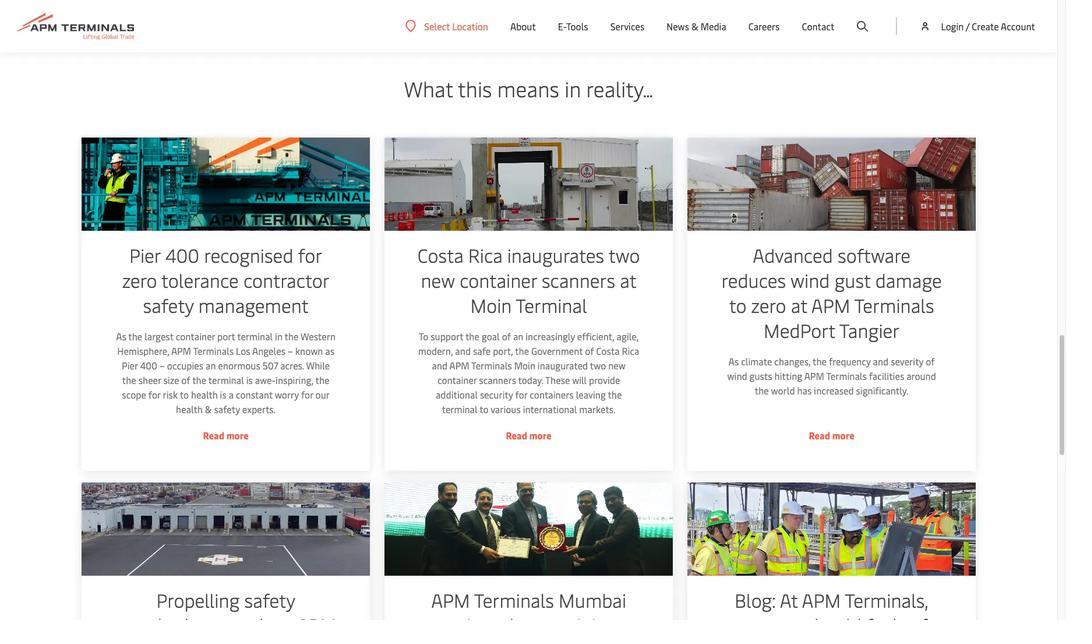 Task type: locate. For each thing, give the bounding box(es) containing it.
more for at
[[833, 429, 855, 442]]

moin up goal
[[471, 293, 512, 318]]

1 horizontal spatial two
[[609, 243, 640, 268]]

220902 wind resilance tool image
[[688, 138, 977, 231]]

container
[[460, 268, 537, 293], [176, 330, 215, 343], [438, 374, 477, 387]]

0 vertical spatial new
[[421, 268, 455, 293]]

1 horizontal spatial more
[[530, 429, 552, 442]]

news & media
[[667, 20, 727, 33]]

read for at
[[810, 429, 831, 442]]

scanners inside costa rica inaugurates two new container scanners at moin terminal
[[542, 268, 616, 293]]

3 read more from the left
[[810, 429, 855, 442]]

container up goal
[[460, 268, 537, 293]]

apm terminals mumbai receives the prestigiou
[[427, 588, 631, 620]]

0 vertical spatial safety
[[143, 293, 193, 318]]

everyone
[[727, 613, 802, 620]]

as left climate at the right bottom
[[729, 355, 739, 368]]

health down "risk"
[[176, 403, 202, 416]]

0 horizontal spatial to
[[180, 388, 189, 401]]

terminal up a
[[208, 374, 244, 387]]

1 vertical spatial container
[[176, 330, 215, 343]]

more down international
[[530, 429, 552, 442]]

1 vertical spatial two
[[590, 359, 606, 372]]

wind left the gust
[[791, 268, 830, 293]]

apm inside advanced software reduces wind gust damage to zero at apm terminals medport tangier
[[812, 293, 851, 318]]

wind inside the as climate changes, the frequency and severity of wind gusts hitting apm terminals facilities around the world has increased significantly.
[[728, 370, 748, 382]]

terminal up the los
[[237, 330, 273, 343]]

as inside the as climate changes, the frequency and severity of wind gusts hitting apm terminals facilities around the world has increased significantly.
[[729, 355, 739, 368]]

as inside as the largest container port terminal in the western hemisphere, apm terminals los angeles – known as pier 400 – occupies an enormous 507 acres. while the sheer size of the terminal is awe-inspiring, the scope for risk to health is a constant worry for our health & safety experts.
[[116, 330, 126, 343]]

1 vertical spatial safety
[[214, 403, 240, 416]]

markets.
[[580, 403, 616, 416]]

&
[[692, 20, 699, 33], [205, 403, 212, 416]]

wind
[[791, 268, 830, 293], [728, 370, 748, 382]]

to inside to support the goal of an increasingly efficient, agile, modern, and safe port, the government of costa rica and apm terminals moin inaugurated two new container scanners today. these will provide additional security for containers leaving the terminal to various international markets.
[[480, 403, 489, 416]]

standards
[[115, 613, 197, 620]]

the up safe in the bottom left of the page
[[466, 330, 480, 343]]

container up additional on the bottom
[[438, 374, 477, 387]]

advanced software reduces wind gust damage to zero at apm terminals medport tangier
[[722, 243, 943, 343]]

software
[[838, 243, 911, 268]]

read more down increased on the right
[[810, 429, 855, 442]]

1 vertical spatial wind
[[728, 370, 748, 382]]

0 horizontal spatial two
[[590, 359, 606, 372]]

contractor
[[243, 268, 329, 293]]

health left a
[[191, 388, 218, 401]]

terminals
[[855, 293, 935, 318], [193, 345, 234, 357], [472, 359, 512, 372], [827, 370, 867, 382], [474, 588, 554, 613]]

the right receives
[[503, 613, 530, 620]]

login / create account
[[942, 20, 1036, 33]]

1 vertical spatial &
[[205, 403, 212, 416]]

0 horizontal spatial read more
[[203, 429, 249, 442]]

1 horizontal spatial as
[[729, 355, 739, 368]]

2 vertical spatial to
[[480, 403, 489, 416]]

2 horizontal spatial safety
[[244, 588, 295, 613]]

recognised
[[204, 243, 293, 268]]

new
[[421, 268, 455, 293], [609, 359, 626, 372]]

e-
[[558, 20, 567, 33]]

of right size
[[181, 374, 190, 387]]

0 vertical spatial scanners
[[542, 268, 616, 293]]

at inside propelling safety standards upwards at ap
[[277, 613, 293, 620]]

scanners inside to support the goal of an increasingly efficient, agile, modern, and safe port, the government of costa rica and apm terminals moin inaugurated two new container scanners today. these will provide additional security for containers leaving the terminal to various international markets.
[[479, 374, 516, 387]]

1 vertical spatial rica
[[622, 345, 640, 357]]

to
[[730, 293, 747, 318], [180, 388, 189, 401], [480, 403, 489, 416]]

of up port,
[[502, 330, 511, 343]]

1 horizontal spatial 400
[[165, 243, 199, 268]]

e-tools
[[558, 20, 589, 33]]

container left port
[[176, 330, 215, 343]]

0 horizontal spatial zero
[[122, 268, 157, 293]]

of down efficient,
[[585, 345, 594, 357]]

1 horizontal spatial safety
[[214, 403, 240, 416]]

0 horizontal spatial at
[[277, 613, 293, 620]]

reality…
[[587, 74, 654, 103]]

read more for moin
[[506, 429, 552, 442]]

management
[[198, 293, 309, 318]]

more down increased on the right
[[833, 429, 855, 442]]

read more
[[203, 429, 249, 442], [506, 429, 552, 442], [810, 429, 855, 442]]

1 vertical spatial –
[[159, 359, 165, 372]]

2 horizontal spatial read more
[[810, 429, 855, 442]]

goal
[[482, 330, 500, 343]]

2 horizontal spatial and
[[874, 355, 889, 368]]

terminals inside the as climate changes, the frequency and severity of wind gusts hitting apm terminals facilities around the world has increased significantly.
[[827, 370, 867, 382]]

0 vertical spatial costa
[[418, 243, 464, 268]]

more down experts. at the bottom
[[226, 429, 249, 442]]

at inside costa rica inaugurates two new container scanners at moin terminal
[[620, 268, 637, 293]]

terminal down additional on the bottom
[[442, 403, 478, 416]]

read more down international
[[506, 429, 552, 442]]

propelling safety standards upwards at ap
[[115, 588, 336, 620]]

propelling
[[156, 588, 240, 613]]

0 horizontal spatial new
[[421, 268, 455, 293]]

of inside as the largest container port terminal in the western hemisphere, apm terminals los angeles – known as pier 400 – occupies an enormous 507 acres. while the sheer size of the terminal is awe-inspiring, the scope for risk to health is a constant worry for our health & safety experts.
[[181, 374, 190, 387]]

zero
[[122, 268, 157, 293], [752, 293, 787, 318]]

1 horizontal spatial read
[[506, 429, 528, 442]]

2 horizontal spatial at
[[792, 293, 808, 318]]

at
[[620, 268, 637, 293], [792, 293, 808, 318], [277, 613, 293, 620]]

1 vertical spatial to
[[180, 388, 189, 401]]

increased
[[815, 384, 854, 397]]

new up support
[[421, 268, 455, 293]]

blog: at apm terminals, everyone should feel saf link
[[688, 483, 977, 620]]

0 horizontal spatial more
[[226, 429, 249, 442]]

safety inside propelling safety standards upwards at ap
[[244, 588, 295, 613]]

is left a
[[220, 388, 226, 401]]

of inside the as climate changes, the frequency and severity of wind gusts hitting apm terminals facilities around the world has increased significantly.
[[927, 355, 935, 368]]

0 vertical spatial to
[[730, 293, 747, 318]]

0 horizontal spatial costa
[[418, 243, 464, 268]]

2 horizontal spatial to
[[730, 293, 747, 318]]

an right occupies
[[205, 359, 216, 372]]

of up around
[[927, 355, 935, 368]]

as
[[116, 330, 126, 343], [729, 355, 739, 368]]

pier
[[129, 243, 160, 268], [122, 359, 138, 372]]

0 vertical spatial &
[[692, 20, 699, 33]]

0 vertical spatial 400
[[165, 243, 199, 268]]

1 read from the left
[[203, 429, 224, 442]]

at down advanced at the top
[[792, 293, 808, 318]]

news
[[667, 20, 690, 33]]

safety
[[143, 293, 193, 318], [214, 403, 240, 416], [244, 588, 295, 613]]

0 vertical spatial rica
[[469, 243, 503, 268]]

0 horizontal spatial scanners
[[479, 374, 516, 387]]

0 horizontal spatial wind
[[728, 370, 748, 382]]

and left safe in the bottom left of the page
[[455, 345, 471, 357]]

0 vertical spatial terminal
[[237, 330, 273, 343]]

new inside costa rica inaugurates two new container scanners at moin terminal
[[421, 268, 455, 293]]

read more down a
[[203, 429, 249, 442]]

zero inside advanced software reduces wind gust damage to zero at apm terminals medport tangier
[[752, 293, 787, 318]]

apm inside the apm terminals mumbai receives the prestigiou
[[431, 588, 470, 613]]

rica inside to support the goal of an increasingly efficient, agile, modern, and safe port, the government of costa rica and apm terminals moin inaugurated two new container scanners today. these will provide additional security for containers leaving the terminal to various international markets.
[[622, 345, 640, 357]]

1 vertical spatial moin
[[514, 359, 536, 372]]

as up 'hemisphere,'
[[116, 330, 126, 343]]

apm inside to support the goal of an increasingly efficient, agile, modern, and safe port, the government of costa rica and apm terminals moin inaugurated two new container scanners today. these will provide additional security for containers leaving the terminal to various international markets.
[[450, 359, 470, 372]]

an right goal
[[513, 330, 524, 343]]

2 vertical spatial container
[[438, 374, 477, 387]]

and down modern,
[[432, 359, 448, 372]]

moin up today.
[[514, 359, 536, 372]]

1 horizontal spatial scanners
[[542, 268, 616, 293]]

port,
[[493, 345, 513, 357]]

the
[[128, 330, 142, 343], [284, 330, 298, 343], [466, 330, 480, 343], [515, 345, 529, 357], [813, 355, 827, 368], [122, 374, 136, 387], [192, 374, 206, 387], [315, 374, 329, 387], [755, 384, 769, 397], [608, 388, 622, 401], [503, 613, 530, 620]]

1 horizontal spatial new
[[609, 359, 626, 372]]

more for moin
[[530, 429, 552, 442]]

read
[[203, 429, 224, 442], [506, 429, 528, 442], [810, 429, 831, 442]]

health
[[191, 388, 218, 401], [176, 403, 202, 416]]

as climate changes, the frequency and severity of wind gusts hitting apm terminals facilities around the world has increased significantly.
[[728, 355, 937, 397]]

0 horizontal spatial moin
[[471, 293, 512, 318]]

sheer
[[138, 374, 161, 387]]

1 horizontal spatial moin
[[514, 359, 536, 372]]

at right upwards
[[277, 613, 293, 620]]

2 read more from the left
[[506, 429, 552, 442]]

1 vertical spatial is
[[220, 388, 226, 401]]

is up constant
[[246, 374, 253, 387]]

for
[[298, 243, 322, 268], [148, 388, 160, 401], [301, 388, 313, 401], [516, 388, 528, 401]]

2 vertical spatial safety
[[244, 588, 295, 613]]

3 read from the left
[[810, 429, 831, 442]]

0 horizontal spatial rica
[[469, 243, 503, 268]]

facilities
[[870, 370, 905, 382]]

1 horizontal spatial &
[[692, 20, 699, 33]]

what
[[404, 74, 453, 103]]

news & media button
[[667, 0, 727, 52]]

3 more from the left
[[833, 429, 855, 442]]

0 vertical spatial an
[[513, 330, 524, 343]]

these
[[546, 374, 570, 387]]

1 horizontal spatial at
[[620, 268, 637, 293]]

leaving
[[576, 388, 606, 401]]

– up size
[[159, 359, 165, 372]]

0 vertical spatial pier
[[129, 243, 160, 268]]

read more for at
[[810, 429, 855, 442]]

0 horizontal spatial in
[[275, 330, 282, 343]]

1 vertical spatial pier
[[122, 359, 138, 372]]

0 horizontal spatial read
[[203, 429, 224, 442]]

efficient,
[[578, 330, 615, 343]]

receives
[[432, 613, 498, 620]]

2 horizontal spatial read
[[810, 429, 831, 442]]

more
[[226, 429, 249, 442], [530, 429, 552, 442], [833, 429, 855, 442]]

0 vertical spatial is
[[246, 374, 253, 387]]

in up angeles
[[275, 330, 282, 343]]

container inside to support the goal of an increasingly efficient, agile, modern, and safe port, the government of costa rica and apm terminals moin inaugurated two new container scanners today. these will provide additional security for containers leaving the terminal to various international markets.
[[438, 374, 477, 387]]

damage
[[876, 268, 943, 293]]

in right means
[[565, 74, 581, 103]]

0 horizontal spatial &
[[205, 403, 212, 416]]

1 horizontal spatial in
[[565, 74, 581, 103]]

in
[[565, 74, 581, 103], [275, 330, 282, 343]]

0 vertical spatial two
[[609, 243, 640, 268]]

will
[[572, 374, 587, 387]]

to
[[419, 330, 429, 343]]

0 horizontal spatial an
[[205, 359, 216, 372]]

1 vertical spatial as
[[729, 355, 739, 368]]

1 vertical spatial scanners
[[479, 374, 516, 387]]

1 horizontal spatial wind
[[791, 268, 830, 293]]

tangier
[[840, 318, 900, 343]]

two
[[609, 243, 640, 268], [590, 359, 606, 372]]

the up scope
[[122, 374, 136, 387]]

wind left gusts
[[728, 370, 748, 382]]

safety inside as the largest container port terminal in the western hemisphere, apm terminals los angeles – known as pier 400 – occupies an enormous 507 acres. while the sheer size of the terminal is awe-inspiring, the scope for risk to health is a constant worry for our health & safety experts.
[[214, 403, 240, 416]]

0 horizontal spatial is
[[220, 388, 226, 401]]

1 horizontal spatial to
[[480, 403, 489, 416]]

0 vertical spatial moin
[[471, 293, 512, 318]]

1 more from the left
[[226, 429, 249, 442]]

frequency
[[830, 355, 871, 368]]

blog:
[[735, 588, 776, 613]]

the right changes,
[[813, 355, 827, 368]]

rica inside costa rica inaugurates two new container scanners at moin terminal
[[469, 243, 503, 268]]

0 vertical spatial as
[[116, 330, 126, 343]]

1 read more from the left
[[203, 429, 249, 442]]

– up acres.
[[288, 345, 293, 357]]

today.
[[518, 374, 544, 387]]

0 horizontal spatial and
[[432, 359, 448, 372]]

2 more from the left
[[530, 429, 552, 442]]

0 horizontal spatial safety
[[143, 293, 193, 318]]

0 vertical spatial –
[[288, 345, 293, 357]]

provide
[[589, 374, 620, 387]]

2 horizontal spatial more
[[833, 429, 855, 442]]

an
[[513, 330, 524, 343], [205, 359, 216, 372]]

2 read from the left
[[506, 429, 528, 442]]

the up 'hemisphere,'
[[128, 330, 142, 343]]

the inside the apm terminals mumbai receives the prestigiou
[[503, 613, 530, 620]]

1 vertical spatial 400
[[140, 359, 157, 372]]

0 horizontal spatial as
[[116, 330, 126, 343]]

1 vertical spatial in
[[275, 330, 282, 343]]

terminal
[[516, 293, 587, 318]]

contact
[[802, 20, 835, 33]]

upwards
[[202, 613, 272, 620]]

tolerance
[[161, 268, 239, 293]]

new up provide
[[609, 359, 626, 372]]

1 horizontal spatial read more
[[506, 429, 552, 442]]

media
[[701, 20, 727, 33]]

moin inside to support the goal of an increasingly efficient, agile, modern, and safe port, the government of costa rica and apm terminals moin inaugurated two new container scanners today. these will provide additional security for containers leaving the terminal to various international markets.
[[514, 359, 536, 372]]

careers button
[[749, 0, 780, 52]]

1 vertical spatial an
[[205, 359, 216, 372]]

1 vertical spatial costa
[[597, 345, 620, 357]]

2 vertical spatial terminal
[[442, 403, 478, 416]]

1 vertical spatial new
[[609, 359, 626, 372]]

terminals inside advanced software reduces wind gust damage to zero at apm terminals medport tangier
[[855, 293, 935, 318]]

while
[[306, 359, 330, 372]]

0 vertical spatial wind
[[791, 268, 830, 293]]

container inside costa rica inaugurates two new container scanners at moin terminal
[[460, 268, 537, 293]]

0 horizontal spatial 400
[[140, 359, 157, 372]]

safe
[[473, 345, 491, 357]]

1 horizontal spatial costa
[[597, 345, 620, 357]]

rica
[[469, 243, 503, 268], [622, 345, 640, 357]]

and up facilities
[[874, 355, 889, 368]]

1 horizontal spatial an
[[513, 330, 524, 343]]

size
[[163, 374, 179, 387]]

1 horizontal spatial rica
[[622, 345, 640, 357]]

at up agile,
[[620, 268, 637, 293]]

0 vertical spatial container
[[460, 268, 537, 293]]

1 horizontal spatial zero
[[752, 293, 787, 318]]



Task type: vqa. For each thing, say whether or not it's contained in the screenshot.
left at
yes



Task type: describe. For each thing, give the bounding box(es) containing it.
port
[[217, 330, 235, 343]]

inspiring,
[[275, 374, 313, 387]]

gemba safety walk keith svendsen image
[[688, 483, 977, 576]]

scanner moin 2023 image
[[385, 138, 673, 231]]

apm inside as the largest container port terminal in the western hemisphere, apm terminals los angeles – known as pier 400 – occupies an enormous 507 acres. while the sheer size of the terminal is awe-inspiring, the scope for risk to health is a constant worry for our health & safety experts.
[[171, 345, 191, 357]]

agile,
[[617, 330, 639, 343]]

awe-
[[255, 374, 275, 387]]

more for management
[[226, 429, 249, 442]]

new inside to support the goal of an increasingly efficient, agile, modern, and safe port, the government of costa rica and apm terminals moin inaugurated two new container scanners today. these will provide additional security for containers leaving the terminal to various international markets.
[[609, 359, 626, 372]]

the up our
[[315, 374, 329, 387]]

la-our team image
[[81, 138, 370, 231]]

mumbai
[[559, 588, 627, 613]]

two inside to support the goal of an increasingly efficient, agile, modern, and safe port, the government of costa rica and apm terminals moin inaugurated two new container scanners today. these will provide additional security for containers leaving the terminal to various international markets.
[[590, 359, 606, 372]]

various
[[491, 403, 521, 416]]

400 inside pier 400 recognised for zero tolerance contractor safety management
[[165, 243, 199, 268]]

government
[[532, 345, 583, 357]]

costa inside costa rica inaugurates two new container scanners at moin terminal
[[418, 243, 464, 268]]

terminals inside to support the goal of an increasingly efficient, agile, modern, and safe port, the government of costa rica and apm terminals moin inaugurated two new container scanners today. these will provide additional security for containers leaving the terminal to various international markets.
[[472, 359, 512, 372]]

select
[[425, 20, 450, 32]]

to support the goal of an increasingly efficient, agile, modern, and safe port, the government of costa rica and apm terminals moin inaugurated two new container scanners today. these will provide additional security for containers leaving the terminal to various international markets.
[[418, 330, 640, 416]]

an inside as the largest container port terminal in the western hemisphere, apm terminals los angeles – known as pier 400 – occupies an enormous 507 acres. while the sheer size of the terminal is awe-inspiring, the scope for risk to health is a constant worry for our health & safety experts.
[[205, 359, 216, 372]]

feel
[[867, 613, 898, 620]]

the up known
[[284, 330, 298, 343]]

significantly.
[[857, 384, 909, 397]]

changes,
[[775, 355, 811, 368]]

in inside as the largest container port terminal in the western hemisphere, apm terminals los angeles – known as pier 400 – occupies an enormous 507 acres. while the sheer size of the terminal is awe-inspiring, the scope for risk to health is a constant worry for our health & safety experts.
[[275, 330, 282, 343]]

for inside to support the goal of an increasingly efficient, agile, modern, and safe port, the government of costa rica and apm terminals moin inaugurated two new container scanners today. these will provide additional security for containers leaving the terminal to various international markets.
[[516, 388, 528, 401]]

this
[[458, 74, 492, 103]]

zero inside pier 400 recognised for zero tolerance contractor safety management
[[122, 268, 157, 293]]

security
[[480, 388, 513, 401]]

read more for management
[[203, 429, 249, 442]]

costa rica inaugurates two new container scanners at moin terminal
[[418, 243, 640, 318]]

the down gusts
[[755, 384, 769, 397]]

services
[[611, 20, 645, 33]]

img4151jpg image
[[385, 483, 673, 576]]

angeles
[[252, 345, 285, 357]]

los
[[236, 345, 250, 357]]

and inside the as climate changes, the frequency and severity of wind gusts hitting apm terminals facilities around the world has increased significantly.
[[874, 355, 889, 368]]

largest
[[144, 330, 173, 343]]

1 horizontal spatial and
[[455, 345, 471, 357]]

additional
[[436, 388, 478, 401]]

occupies
[[167, 359, 203, 372]]

support
[[431, 330, 464, 343]]

terminals inside the apm terminals mumbai receives the prestigiou
[[474, 588, 554, 613]]

careers
[[749, 20, 780, 33]]

services button
[[611, 0, 645, 52]]

medport
[[764, 318, 836, 343]]

read for moin
[[506, 429, 528, 442]]

increasingly
[[526, 330, 575, 343]]

select location button
[[406, 20, 488, 32]]

risk
[[163, 388, 178, 401]]

about button
[[511, 0, 536, 52]]

known
[[295, 345, 323, 357]]

to inside as the largest container port terminal in the western hemisphere, apm terminals los angeles – known as pier 400 – occupies an enormous 507 acres. while the sheer size of the terminal is awe-inspiring, the scope for risk to health is a constant worry for our health & safety experts.
[[180, 388, 189, 401]]

container inside as the largest container port terminal in the western hemisphere, apm terminals los angeles – known as pier 400 – occupies an enormous 507 acres. while the sheer size of the terminal is awe-inspiring, the scope for risk to health is a constant worry for our health & safety experts.
[[176, 330, 215, 343]]

our
[[315, 388, 330, 401]]

& inside news & media popup button
[[692, 20, 699, 33]]

inaugurated
[[538, 359, 588, 372]]

/
[[966, 20, 970, 33]]

& inside as the largest container port terminal in the western hemisphere, apm terminals los angeles – known as pier 400 – occupies an enormous 507 acres. while the sheer size of the terminal is awe-inspiring, the scope for risk to health is a constant worry for our health & safety experts.
[[205, 403, 212, 416]]

propelling safety standards upwards at ap link
[[81, 483, 370, 620]]

as for advanced software reduces wind gust damage to zero at apm terminals medport tangier
[[729, 355, 739, 368]]

hemisphere,
[[117, 345, 169, 357]]

e-tools button
[[558, 0, 589, 52]]

gusts
[[750, 370, 773, 382]]

0 horizontal spatial –
[[159, 359, 165, 372]]

what this means in reality…
[[404, 74, 654, 103]]

for inside pier 400 recognised for zero tolerance contractor safety management
[[298, 243, 322, 268]]

enormous
[[218, 359, 260, 372]]

inaugurates
[[507, 243, 605, 268]]

0 vertical spatial health
[[191, 388, 218, 401]]

read for management
[[203, 429, 224, 442]]

containers
[[530, 388, 574, 401]]

apm inside blog: at apm terminals, everyone should feel saf
[[803, 588, 841, 613]]

1 vertical spatial health
[[176, 403, 202, 416]]

two inside costa rica inaugurates two new container scanners at moin terminal
[[609, 243, 640, 268]]

blog: at apm terminals, everyone should feel saf
[[727, 588, 938, 620]]

a
[[229, 388, 233, 401]]

climate
[[742, 355, 773, 368]]

tools
[[567, 20, 589, 33]]

apm inside the as climate changes, the frequency and severity of wind gusts hitting apm terminals facilities around the world has increased significantly.
[[805, 370, 825, 382]]

experts.
[[242, 403, 276, 416]]

world
[[772, 384, 796, 397]]

wind inside advanced software reduces wind gust damage to zero at apm terminals medport tangier
[[791, 268, 830, 293]]

the down occupies
[[192, 374, 206, 387]]

at inside advanced software reduces wind gust damage to zero at apm terminals medport tangier
[[792, 293, 808, 318]]

costa inside to support the goal of an increasingly efficient, agile, modern, and safe port, the government of costa rica and apm terminals moin inaugurated two new container scanners today. these will provide additional security for containers leaving the terminal to various international markets.
[[597, 345, 620, 357]]

as for pier 400 recognised for zero tolerance contractor safety management
[[116, 330, 126, 343]]

should
[[806, 613, 862, 620]]

account
[[1002, 20, 1036, 33]]

the down provide
[[608, 388, 622, 401]]

select location
[[425, 20, 488, 32]]

to inside advanced software reduces wind gust damage to zero at apm terminals medport tangier
[[730, 293, 747, 318]]

worry
[[275, 388, 299, 401]]

means
[[498, 74, 560, 103]]

at
[[781, 588, 798, 613]]

1 horizontal spatial is
[[246, 374, 253, 387]]

constant
[[236, 388, 273, 401]]

pier 400 recognised for zero tolerance contractor safety management
[[122, 243, 329, 318]]

advanced
[[753, 243, 834, 268]]

terminals,
[[846, 588, 929, 613]]

1 horizontal spatial –
[[288, 345, 293, 357]]

the right port,
[[515, 345, 529, 357]]

as
[[325, 345, 334, 357]]

gust
[[835, 268, 871, 293]]

0 vertical spatial in
[[565, 74, 581, 103]]

apm terminals mumbai receives the prestigiou link
[[385, 483, 673, 620]]

400 inside as the largest container port terminal in the western hemisphere, apm terminals los angeles – known as pier 400 – occupies an enormous 507 acres. while the sheer size of the terminal is awe-inspiring, the scope for risk to health is a constant worry for our health & safety experts.
[[140, 359, 157, 372]]

contact button
[[802, 0, 835, 52]]

230116 pe helipad 1 image
[[81, 483, 370, 576]]

scope
[[122, 388, 146, 401]]

pier inside as the largest container port terminal in the western hemisphere, apm terminals los angeles – known as pier 400 – occupies an enormous 507 acres. while the sheer size of the terminal is awe-inspiring, the scope for risk to health is a constant worry for our health & safety experts.
[[122, 359, 138, 372]]

location
[[452, 20, 488, 32]]

login
[[942, 20, 964, 33]]

international
[[523, 403, 577, 416]]

safety inside pier 400 recognised for zero tolerance contractor safety management
[[143, 293, 193, 318]]

moin inside costa rica inaugurates two new container scanners at moin terminal
[[471, 293, 512, 318]]

terminal inside to support the goal of an increasingly efficient, agile, modern, and safe port, the government of costa rica and apm terminals moin inaugurated two new container scanners today. these will provide additional security for containers leaving the terminal to various international markets.
[[442, 403, 478, 416]]

pier inside pier 400 recognised for zero tolerance contractor safety management
[[129, 243, 160, 268]]

around
[[907, 370, 937, 382]]

acres.
[[280, 359, 304, 372]]

1 vertical spatial terminal
[[208, 374, 244, 387]]

login / create account link
[[920, 0, 1036, 52]]

western
[[301, 330, 336, 343]]

hitting
[[775, 370, 803, 382]]

modern,
[[418, 345, 453, 357]]

an inside to support the goal of an increasingly efficient, agile, modern, and safe port, the government of costa rica and apm terminals moin inaugurated two new container scanners today. these will provide additional security for containers leaving the terminal to various international markets.
[[513, 330, 524, 343]]

severity
[[892, 355, 924, 368]]

terminals inside as the largest container port terminal in the western hemisphere, apm terminals los angeles – known as pier 400 – occupies an enormous 507 acres. while the sheer size of the terminal is awe-inspiring, the scope for risk to health is a constant worry for our health & safety experts.
[[193, 345, 234, 357]]



